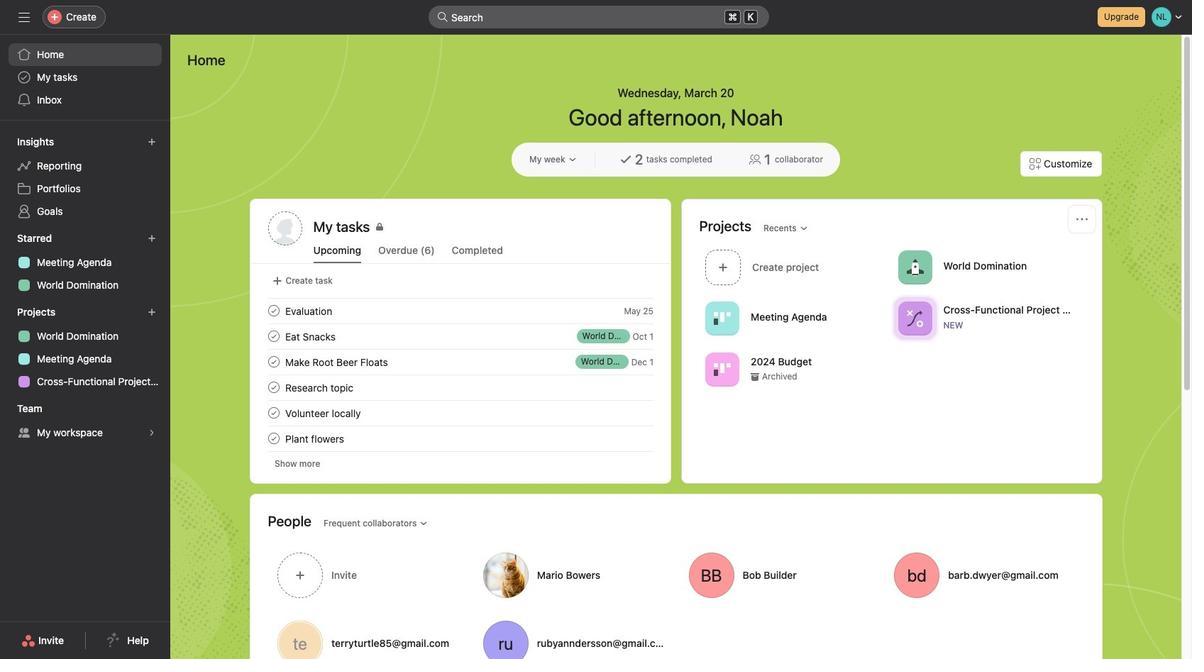 Task type: locate. For each thing, give the bounding box(es) containing it.
2 vertical spatial mark complete image
[[265, 430, 282, 447]]

Search tasks, projects, and more text field
[[429, 6, 769, 28]]

3 mark complete checkbox from the top
[[265, 379, 282, 396]]

Mark complete checkbox
[[265, 328, 282, 345], [265, 353, 282, 370], [265, 379, 282, 396]]

2 vertical spatial mark complete checkbox
[[265, 379, 282, 396]]

0 vertical spatial mark complete image
[[265, 302, 282, 319]]

3 mark complete image from the top
[[265, 379, 282, 396]]

2 vertical spatial mark complete image
[[265, 379, 282, 396]]

1 mark complete checkbox from the top
[[265, 328, 282, 345]]

2 mark complete checkbox from the top
[[265, 353, 282, 370]]

line_and_symbols image
[[906, 310, 923, 327]]

list item
[[251, 298, 670, 324], [251, 324, 670, 349], [251, 349, 670, 375], [251, 375, 670, 400], [251, 426, 670, 451]]

1 vertical spatial mark complete checkbox
[[265, 353, 282, 370]]

teams element
[[0, 396, 170, 447]]

mark complete checkbox for first list item from the top
[[265, 302, 282, 319]]

board image
[[714, 361, 731, 378]]

see details, my workspace image
[[148, 429, 156, 437]]

3 mark complete image from the top
[[265, 430, 282, 447]]

mark complete image
[[265, 302, 282, 319], [265, 328, 282, 345], [265, 379, 282, 396]]

1 mark complete image from the top
[[265, 353, 282, 370]]

actions image
[[1076, 214, 1088, 225]]

3 list item from the top
[[251, 349, 670, 375]]

global element
[[0, 35, 170, 120]]

0 vertical spatial mark complete checkbox
[[265, 328, 282, 345]]

None field
[[429, 6, 769, 28]]

add items to starred image
[[148, 234, 156, 243]]

1 mark complete image from the top
[[265, 302, 282, 319]]

2 vertical spatial mark complete checkbox
[[265, 430, 282, 447]]

0 vertical spatial mark complete checkbox
[[265, 302, 282, 319]]

rocket image
[[906, 259, 923, 276]]

2 mark complete checkbox from the top
[[265, 405, 282, 422]]

1 vertical spatial mark complete checkbox
[[265, 405, 282, 422]]

mark complete checkbox for 3rd list item from the top
[[265, 353, 282, 370]]

Mark complete checkbox
[[265, 302, 282, 319], [265, 405, 282, 422], [265, 430, 282, 447]]

1 mark complete checkbox from the top
[[265, 302, 282, 319]]

starred element
[[0, 226, 170, 299]]

mark complete checkbox for fifth list item
[[265, 430, 282, 447]]

1 list item from the top
[[251, 298, 670, 324]]

insights element
[[0, 129, 170, 226]]

1 vertical spatial mark complete image
[[265, 405, 282, 422]]

hide sidebar image
[[18, 11, 30, 23]]

3 mark complete checkbox from the top
[[265, 430, 282, 447]]

0 vertical spatial mark complete image
[[265, 353, 282, 370]]

mark complete image
[[265, 353, 282, 370], [265, 405, 282, 422], [265, 430, 282, 447]]

1 vertical spatial mark complete image
[[265, 328, 282, 345]]



Task type: vqa. For each thing, say whether or not it's contained in the screenshot.
second Mark complete option from the bottom of the page
yes



Task type: describe. For each thing, give the bounding box(es) containing it.
prominent image
[[437, 11, 449, 23]]

mark complete checkbox for second list item
[[265, 328, 282, 345]]

board image
[[714, 310, 731, 327]]

projects element
[[0, 299, 170, 396]]

2 mark complete image from the top
[[265, 328, 282, 345]]

add profile photo image
[[268, 211, 302, 246]]

mark complete checkbox for second list item from the bottom
[[265, 379, 282, 396]]

4 list item from the top
[[251, 375, 670, 400]]

new insights image
[[148, 138, 156, 146]]

2 mark complete image from the top
[[265, 405, 282, 422]]

5 list item from the top
[[251, 426, 670, 451]]

new project or portfolio image
[[148, 308, 156, 317]]

2 list item from the top
[[251, 324, 670, 349]]



